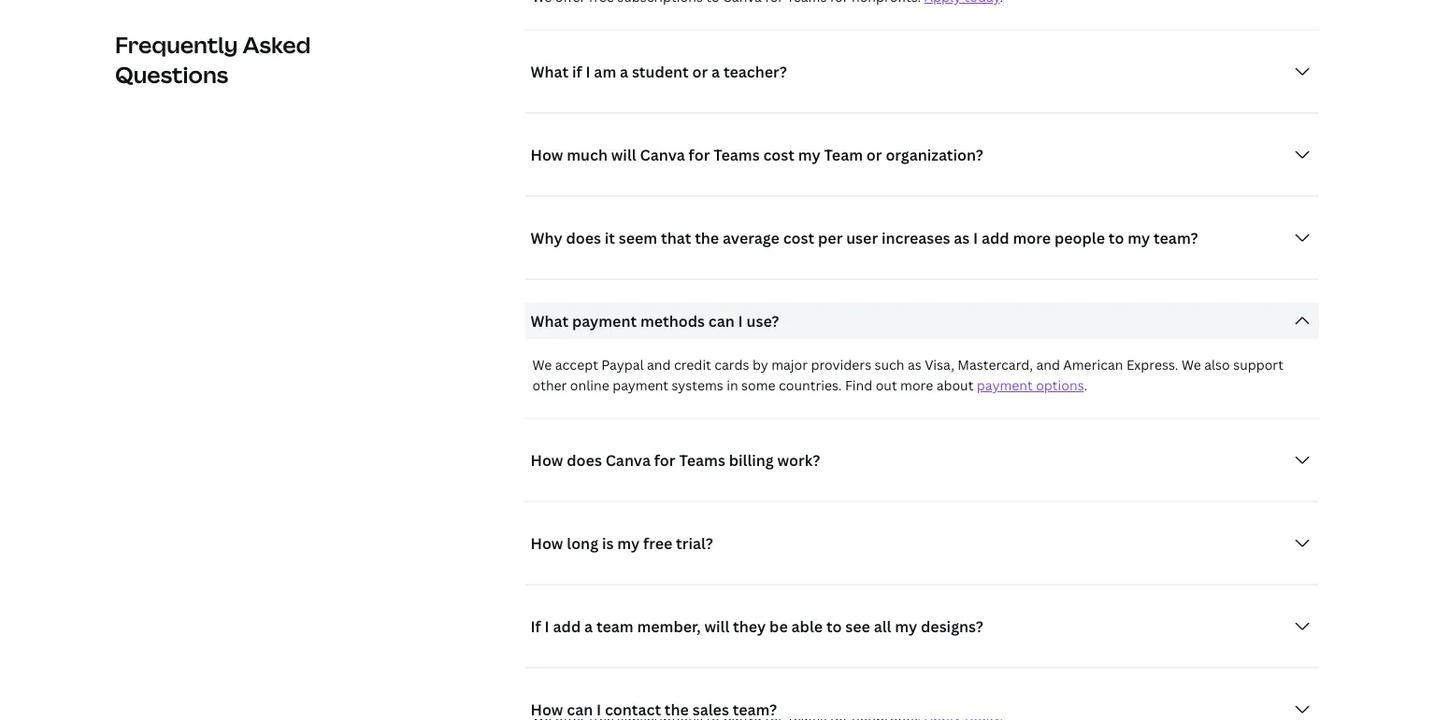 Task type: locate. For each thing, give the bounding box(es) containing it.
1 horizontal spatial we
[[1182, 357, 1201, 374]]

team?
[[1154, 228, 1198, 248], [733, 700, 777, 720]]

free
[[643, 534, 673, 554]]

as inside dropdown button
[[954, 228, 970, 248]]

0 horizontal spatial we
[[532, 357, 552, 374]]

frequently asked questions
[[115, 29, 311, 90]]

0 horizontal spatial will
[[611, 145, 636, 165]]

or right student at left top
[[692, 62, 708, 82]]

teams
[[714, 145, 760, 165], [679, 451, 725, 471]]

payment options link
[[977, 377, 1084, 395]]

how inside the how much will canva for teams cost my team or organization? dropdown button
[[531, 145, 563, 165]]

payment
[[572, 311, 637, 331], [613, 377, 669, 395], [977, 377, 1033, 395]]

american
[[1063, 357, 1123, 374]]

how much will canva for teams cost my team or organization?
[[531, 145, 983, 165]]

does left it
[[566, 228, 601, 248]]

does inside dropdown button
[[566, 228, 601, 248]]

0 horizontal spatial the
[[665, 700, 689, 720]]

my right people
[[1128, 228, 1150, 248]]

0 horizontal spatial can
[[567, 700, 593, 720]]

can left use?
[[709, 311, 735, 331]]

1 horizontal spatial as
[[954, 228, 970, 248]]

if i add a team member, will they be able to see all my designs?
[[531, 617, 984, 637]]

canva inside dropdown button
[[606, 451, 651, 471]]

see
[[845, 617, 870, 637]]

1 how from the top
[[531, 145, 563, 165]]

what left if
[[531, 62, 569, 82]]

how long is my free trial?
[[531, 534, 713, 554]]

1 vertical spatial will
[[704, 617, 730, 637]]

4 how from the top
[[531, 700, 563, 720]]

add
[[982, 228, 1009, 248], [553, 617, 581, 637]]

will
[[611, 145, 636, 165], [704, 617, 730, 637]]

cost left per
[[783, 228, 815, 248]]

payment down paypal
[[613, 377, 669, 395]]

1 vertical spatial canva
[[606, 451, 651, 471]]

can inside how can i contact the sales team? dropdown button
[[567, 700, 593, 720]]

cost
[[763, 145, 795, 165], [783, 228, 815, 248]]

the right that
[[695, 228, 719, 248]]

1 vertical spatial for
[[654, 451, 676, 471]]

will left "they"
[[704, 617, 730, 637]]

1 vertical spatial as
[[908, 357, 922, 374]]

1 vertical spatial or
[[867, 145, 882, 165]]

how for how much will canva for teams cost my team or organization?
[[531, 145, 563, 165]]

providers
[[811, 357, 871, 374]]

0 vertical spatial more
[[1013, 228, 1051, 248]]

1 horizontal spatial the
[[695, 228, 719, 248]]

work?
[[777, 451, 820, 471]]

1 vertical spatial teams
[[679, 451, 725, 471]]

1 vertical spatial can
[[567, 700, 593, 720]]

to right people
[[1109, 228, 1124, 248]]

0 horizontal spatial for
[[654, 451, 676, 471]]

about
[[937, 377, 974, 395]]

will right much
[[611, 145, 636, 165]]

how for how long is my free trial?
[[531, 534, 563, 554]]

canva right much
[[640, 145, 685, 165]]

0 vertical spatial or
[[692, 62, 708, 82]]

how inside how does canva for teams billing work? dropdown button
[[531, 451, 563, 471]]

we up other
[[532, 357, 552, 374]]

0 vertical spatial as
[[954, 228, 970, 248]]

0 vertical spatial add
[[982, 228, 1009, 248]]

0 vertical spatial for
[[689, 145, 710, 165]]

my inside the how much will canva for teams cost my team or organization? dropdown button
[[798, 145, 821, 165]]

a
[[620, 62, 628, 82], [712, 62, 720, 82], [584, 617, 593, 637]]

does for why
[[566, 228, 601, 248]]

1 horizontal spatial for
[[689, 145, 710, 165]]

and up options
[[1036, 357, 1060, 374]]

more right out
[[900, 377, 933, 395]]

2 what from the top
[[531, 311, 569, 331]]

as right increases
[[954, 228, 970, 248]]

0 horizontal spatial more
[[900, 377, 933, 395]]

1 vertical spatial team?
[[733, 700, 777, 720]]

0 vertical spatial canva
[[640, 145, 685, 165]]

trial?
[[676, 534, 713, 554]]

or
[[692, 62, 708, 82], [867, 145, 882, 165]]

use?
[[747, 311, 779, 331]]

online
[[570, 377, 609, 395]]

as left visa,
[[908, 357, 922, 374]]

1 horizontal spatial add
[[982, 228, 1009, 248]]

teams up average
[[714, 145, 760, 165]]

does down online
[[567, 451, 602, 471]]

0 vertical spatial can
[[709, 311, 735, 331]]

why
[[531, 228, 562, 248]]

some
[[741, 377, 776, 395]]

major
[[771, 357, 808, 374]]

add right increases
[[982, 228, 1009, 248]]

user
[[846, 228, 878, 248]]

how inside how can i contact the sales team? dropdown button
[[531, 700, 563, 720]]

what if i am a student or a teacher? button
[[525, 53, 1319, 91]]

for down the systems
[[654, 451, 676, 471]]

my
[[798, 145, 821, 165], [1128, 228, 1150, 248], [617, 534, 640, 554], [895, 617, 917, 637]]

the
[[695, 228, 719, 248], [665, 700, 689, 720]]

we left also
[[1182, 357, 1201, 374]]

a left team
[[584, 617, 593, 637]]

0 horizontal spatial as
[[908, 357, 922, 374]]

for inside dropdown button
[[654, 451, 676, 471]]

1 horizontal spatial and
[[1036, 357, 1060, 374]]

that
[[661, 228, 691, 248]]

0 vertical spatial the
[[695, 228, 719, 248]]

what for what payment methods can i use?
[[531, 311, 569, 331]]

1 horizontal spatial can
[[709, 311, 735, 331]]

how left long
[[531, 534, 563, 554]]

my right all
[[895, 617, 917, 637]]

more inside dropdown button
[[1013, 228, 1051, 248]]

0 horizontal spatial or
[[692, 62, 708, 82]]

why does it seem that the average cost per user increases as i add more people to my team?
[[531, 228, 1198, 248]]

cost left team
[[763, 145, 795, 165]]

as
[[954, 228, 970, 248], [908, 357, 922, 374]]

0 vertical spatial cost
[[763, 145, 795, 165]]

per
[[818, 228, 843, 248]]

how inside how long is my free trial? dropdown button
[[531, 534, 563, 554]]

0 vertical spatial team?
[[1154, 228, 1198, 248]]

does for how
[[567, 451, 602, 471]]

1 vertical spatial does
[[567, 451, 602, 471]]

payment inside we accept paypal and credit cards by major providers such as visa, mastercard, and american express. we also support other online payment systems in some countries. find out more about
[[613, 377, 669, 395]]

my inside the why does it seem that the average cost per user increases as i add more people to my team? dropdown button
[[1128, 228, 1150, 248]]

sales
[[693, 700, 729, 720]]

to left see
[[826, 617, 842, 637]]

payment down the mastercard,
[[977, 377, 1033, 395]]

1 horizontal spatial or
[[867, 145, 882, 165]]

0 horizontal spatial add
[[553, 617, 581, 637]]

we accept paypal and credit cards by major providers such as visa, mastercard, and american express. we also support other online payment systems in some countries. find out more about
[[532, 357, 1284, 395]]

options
[[1036, 377, 1084, 395]]

for up that
[[689, 145, 710, 165]]

does inside dropdown button
[[567, 451, 602, 471]]

teams inside dropdown button
[[714, 145, 760, 165]]

more
[[1013, 228, 1051, 248], [900, 377, 933, 395]]

how down if
[[531, 700, 563, 720]]

teacher?
[[724, 62, 787, 82]]

0 vertical spatial does
[[566, 228, 601, 248]]

canva
[[640, 145, 685, 165], [606, 451, 651, 471]]

student
[[632, 62, 689, 82]]

a right am
[[620, 62, 628, 82]]

for
[[689, 145, 710, 165], [654, 451, 676, 471]]

it
[[605, 228, 615, 248]]

the left sales
[[665, 700, 689, 720]]

all
[[874, 617, 891, 637]]

can left 'contact'
[[567, 700, 593, 720]]

1 horizontal spatial will
[[704, 617, 730, 637]]

1 and from the left
[[647, 357, 671, 374]]

teams left billing
[[679, 451, 725, 471]]

canva up how long is my free trial?
[[606, 451, 651, 471]]

seem
[[619, 228, 657, 248]]

how does canva for teams billing work?
[[531, 451, 820, 471]]

methods
[[640, 311, 705, 331]]

and left credit
[[647, 357, 671, 374]]

add right if
[[553, 617, 581, 637]]

2 horizontal spatial a
[[712, 62, 720, 82]]

long
[[567, 534, 598, 554]]

what up accept at the left of the page
[[531, 311, 569, 331]]

2 how from the top
[[531, 451, 563, 471]]

more left people
[[1013, 228, 1051, 248]]

how
[[531, 145, 563, 165], [531, 451, 563, 471], [531, 534, 563, 554], [531, 700, 563, 720]]

1 vertical spatial what
[[531, 311, 569, 331]]

and
[[647, 357, 671, 374], [1036, 357, 1060, 374]]

1 vertical spatial to
[[826, 617, 842, 637]]

0 vertical spatial what
[[531, 62, 569, 82]]

how left much
[[531, 145, 563, 165]]

we
[[532, 357, 552, 374], [1182, 357, 1201, 374]]

3 how from the top
[[531, 534, 563, 554]]

a left teacher?
[[712, 62, 720, 82]]

my left team
[[798, 145, 821, 165]]

1 vertical spatial more
[[900, 377, 933, 395]]

1 horizontal spatial more
[[1013, 228, 1051, 248]]

does
[[566, 228, 601, 248], [567, 451, 602, 471]]

1 what from the top
[[531, 62, 569, 82]]

support
[[1233, 357, 1284, 374]]

payment up paypal
[[572, 311, 637, 331]]

1 horizontal spatial to
[[1109, 228, 1124, 248]]

0 horizontal spatial and
[[647, 357, 671, 374]]

0 vertical spatial teams
[[714, 145, 760, 165]]

other
[[532, 377, 567, 395]]

0 horizontal spatial team?
[[733, 700, 777, 720]]

more inside we accept paypal and credit cards by major providers such as visa, mastercard, and american express. we also support other online payment systems in some countries. find out more about
[[900, 377, 933, 395]]

countries.
[[779, 377, 842, 395]]

team
[[596, 617, 634, 637]]

can
[[709, 311, 735, 331], [567, 700, 593, 720]]

or right team
[[867, 145, 882, 165]]

to
[[1109, 228, 1124, 248], [826, 617, 842, 637]]

my right is
[[617, 534, 640, 554]]

how down other
[[531, 451, 563, 471]]

what
[[531, 62, 569, 82], [531, 311, 569, 331]]

2 and from the left
[[1036, 357, 1060, 374]]



Task type: describe. For each thing, give the bounding box(es) containing it.
frequently
[[115, 29, 238, 60]]

paypal
[[601, 357, 644, 374]]

much
[[567, 145, 608, 165]]

my inside if i add a team member, will they be able to see all my designs? dropdown button
[[895, 617, 917, 637]]

1 vertical spatial add
[[553, 617, 581, 637]]

canva inside dropdown button
[[640, 145, 685, 165]]

1 vertical spatial cost
[[783, 228, 815, 248]]

0 horizontal spatial to
[[826, 617, 842, 637]]

visa,
[[925, 357, 955, 374]]

what if i am a student or a teacher?
[[531, 62, 787, 82]]

if
[[531, 617, 541, 637]]

how for how can i contact the sales team?
[[531, 700, 563, 720]]

by
[[753, 357, 768, 374]]

1 horizontal spatial a
[[620, 62, 628, 82]]

designs?
[[921, 617, 984, 637]]

if
[[572, 62, 582, 82]]

accept
[[555, 357, 598, 374]]

be
[[770, 617, 788, 637]]

how for how does canva for teams billing work?
[[531, 451, 563, 471]]

contact
[[605, 700, 661, 720]]

out
[[876, 377, 897, 395]]

able
[[791, 617, 823, 637]]

as inside we accept paypal and credit cards by major providers such as visa, mastercard, and american express. we also support other online payment systems in some countries. find out more about
[[908, 357, 922, 374]]

is
[[602, 534, 614, 554]]

asked
[[243, 29, 311, 60]]

0 vertical spatial will
[[611, 145, 636, 165]]

teams inside dropdown button
[[679, 451, 725, 471]]

my inside how long is my free trial? dropdown button
[[617, 534, 640, 554]]

0 vertical spatial to
[[1109, 228, 1124, 248]]

questions
[[115, 59, 228, 90]]

0 horizontal spatial a
[[584, 617, 593, 637]]

1 vertical spatial the
[[665, 700, 689, 720]]

payment inside dropdown button
[[572, 311, 637, 331]]

can inside what payment methods can i use? dropdown button
[[709, 311, 735, 331]]

how can i contact the sales team? button
[[525, 692, 1319, 721]]

how long is my free trial? button
[[525, 525, 1319, 563]]

they
[[733, 617, 766, 637]]

.
[[1084, 377, 1087, 395]]

cards
[[715, 357, 749, 374]]

team
[[824, 145, 863, 165]]

credit
[[674, 357, 711, 374]]

average
[[723, 228, 780, 248]]

what payment methods can i use? button
[[525, 303, 1319, 340]]

increases
[[882, 228, 950, 248]]

how much will canva for teams cost my team or organization? button
[[525, 137, 1319, 174]]

such
[[875, 357, 905, 374]]

member,
[[637, 617, 701, 637]]

how does canva for teams billing work? button
[[525, 442, 1319, 480]]

what for what if i am a student or a teacher?
[[531, 62, 569, 82]]

what payment methods can i use?
[[531, 311, 779, 331]]

why does it seem that the average cost per user increases as i add more people to my team? button
[[525, 220, 1319, 257]]

1 we from the left
[[532, 357, 552, 374]]

in
[[727, 377, 738, 395]]

mastercard,
[[958, 357, 1033, 374]]

am
[[594, 62, 616, 82]]

if i add a team member, will they be able to see all my designs? button
[[525, 609, 1319, 646]]

people
[[1055, 228, 1105, 248]]

for inside dropdown button
[[689, 145, 710, 165]]

organization?
[[886, 145, 983, 165]]

billing
[[729, 451, 774, 471]]

find
[[845, 377, 873, 395]]

systems
[[672, 377, 723, 395]]

also
[[1204, 357, 1230, 374]]

payment options .
[[977, 377, 1087, 395]]

2 we from the left
[[1182, 357, 1201, 374]]

express.
[[1127, 357, 1178, 374]]

1 horizontal spatial team?
[[1154, 228, 1198, 248]]

how can i contact the sales team?
[[531, 700, 777, 720]]



Task type: vqa. For each thing, say whether or not it's contained in the screenshot.
Colourful African Pattern Black History Month A3 Poster image
no



